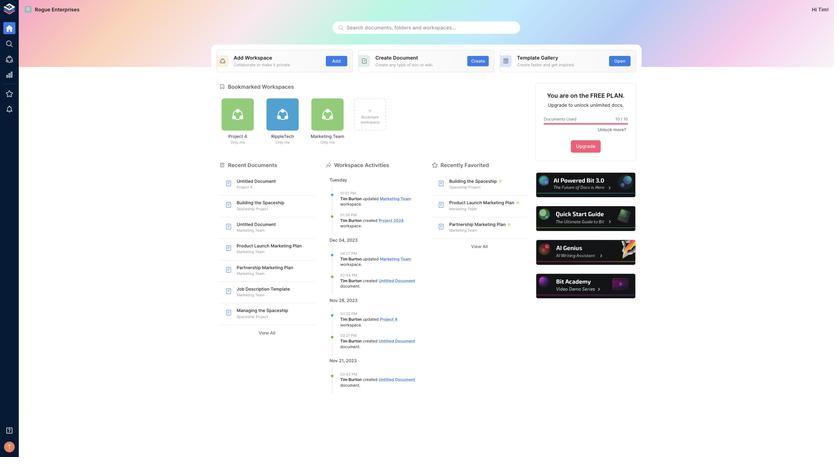Task type: vqa. For each thing, say whether or not it's contained in the screenshot.
the Learn More
no



Task type: locate. For each thing, give the bounding box(es) containing it.
created for 03:44 pm tim burton created untitled document document .
[[363, 279, 378, 284]]

1 horizontal spatial me
[[285, 140, 290, 145]]

1 horizontal spatial add
[[332, 58, 341, 64]]

.
[[361, 202, 362, 207], [361, 224, 362, 229], [361, 263, 362, 268], [360, 284, 361, 289], [361, 323, 362, 328], [360, 345, 361, 350], [360, 383, 361, 388]]

spaceship up 'untitled document marketing team'
[[237, 207, 255, 212]]

view all button down "managing the spaceship spaceship project"
[[219, 328, 315, 339]]

marketing
[[311, 134, 332, 139], [380, 196, 400, 201], [483, 200, 504, 206], [450, 207, 467, 212], [475, 222, 496, 227], [237, 228, 254, 233], [450, 228, 467, 233], [271, 244, 292, 249], [237, 250, 254, 255], [380, 257, 400, 262], [262, 265, 283, 271], [237, 272, 254, 276], [237, 293, 254, 298]]

. for 01:51 pm tim burton updated marketing team workspace .
[[361, 202, 362, 207]]

0 horizontal spatial view
[[259, 331, 269, 336]]

0 horizontal spatial workspace
[[245, 55, 272, 61]]

nov for nov 28, 2023
[[330, 298, 338, 304]]

project up 'untitled document marketing team'
[[256, 207, 268, 212]]

. inside 03:21 pm tim burton created untitled document document .
[[360, 345, 361, 350]]

pm inside 03:22 pm tim burton updated project 4 workspace .
[[352, 312, 357, 317]]

workspace for 03:21 pm tim burton created untitled document document .
[[340, 323, 361, 328]]

pm for 04:27 pm tim burton updated marketing team workspace .
[[352, 252, 357, 256]]

building
[[450, 179, 466, 184], [237, 200, 254, 206]]

4 up building the spaceship spaceship project
[[250, 185, 253, 190]]

untitled document link
[[379, 279, 416, 284], [379, 339, 416, 344], [379, 378, 416, 383]]

04:27
[[340, 252, 351, 256]]

untitled document link for 4
[[379, 339, 416, 344]]

view for view all button to the left
[[259, 331, 269, 336]]

all for view all button to the left
[[270, 331, 276, 336]]

document for marketing
[[340, 284, 360, 289]]

on
[[571, 92, 578, 99]]

burton for 03:21 pm tim burton created untitled document document .
[[349, 339, 362, 344]]

marketing team link up 03:44 pm tim burton created untitled document document .
[[380, 257, 411, 262]]

bookmark workspace
[[361, 115, 380, 125]]

3 created from the top
[[363, 339, 378, 344]]

updated left "project 4" link
[[363, 317, 379, 322]]

pm inside 03:44 pm tim burton created untitled document document .
[[352, 274, 358, 278]]

burton inside 04:27 pm tim burton updated marketing team workspace .
[[349, 257, 362, 262]]

favorited
[[465, 162, 489, 169]]

2 vertical spatial untitled document link
[[379, 378, 416, 383]]

4 created from the top
[[363, 378, 378, 383]]

1 vertical spatial upgrade
[[577, 144, 596, 149]]

workspace up 03:21
[[340, 323, 361, 328]]

0 horizontal spatial building
[[237, 200, 254, 206]]

1 horizontal spatial and
[[543, 62, 551, 67]]

0 horizontal spatial product
[[237, 244, 253, 249]]

1 vertical spatial document
[[340, 345, 360, 350]]

pm
[[351, 191, 356, 196], [351, 213, 357, 218], [352, 252, 357, 256], [352, 274, 358, 278], [352, 312, 357, 317], [351, 334, 357, 339], [352, 373, 358, 377]]

tim down 03:44
[[340, 279, 348, 284]]

workspace up make
[[245, 55, 272, 61]]

4 up 03:21 pm tim burton created untitled document document .
[[395, 317, 398, 322]]

recently favorited
[[441, 162, 489, 169]]

4 burton from the top
[[349, 279, 362, 284]]

2 document from the top
[[340, 345, 360, 350]]

tim for 03:43 pm tim burton created untitled document document .
[[340, 378, 348, 383]]

tim inside 03:44 pm tim burton created untitled document document .
[[340, 279, 348, 284]]

3 document from the top
[[340, 383, 360, 388]]

1 or from the left
[[257, 62, 261, 67]]

launch down spaceship project
[[467, 200, 482, 206]]

created inside 03:21 pm tim burton created untitled document document .
[[363, 339, 378, 344]]

view down partnership marketing plan
[[472, 244, 482, 250]]

tim down 03:22
[[340, 317, 348, 322]]

2 untitled document link from the top
[[379, 339, 416, 344]]

1 untitled document link from the top
[[379, 279, 416, 284]]

0 vertical spatial and
[[413, 24, 422, 31]]

workspace up '01:36'
[[340, 202, 361, 207]]

updated
[[363, 196, 379, 201], [363, 257, 379, 262], [363, 317, 379, 322]]

view all down partnership marketing plan
[[472, 244, 488, 250]]

untitled
[[237, 179, 253, 184], [237, 222, 253, 227], [379, 279, 394, 284], [379, 339, 394, 344], [379, 378, 394, 383]]

0 horizontal spatial view all
[[259, 331, 276, 336]]

0 vertical spatial untitled document link
[[379, 279, 416, 284]]

1 vertical spatial and
[[543, 62, 551, 67]]

0 vertical spatial view
[[472, 244, 482, 250]]

1 vertical spatial launch
[[254, 244, 270, 249]]

4 inside 03:22 pm tim burton updated project 4 workspace .
[[395, 317, 398, 322]]

launch
[[467, 200, 482, 206], [254, 244, 270, 249]]

1 document from the top
[[340, 284, 360, 289]]

!
[[828, 6, 829, 13]]

job description template marketing team
[[237, 287, 290, 298]]

3 me from the left
[[330, 140, 335, 145]]

burton inside 01:51 pm tim burton updated marketing team workspace .
[[349, 196, 362, 201]]

folders
[[395, 24, 411, 31]]

team inside 01:51 pm tim burton updated marketing team workspace .
[[401, 196, 411, 201]]

marketing team for partnership
[[450, 228, 478, 233]]

gallery
[[541, 55, 559, 61]]

0 horizontal spatial all
[[270, 331, 276, 336]]

burton inside 03:21 pm tim burton created untitled document document .
[[349, 339, 362, 344]]

. inside 03:22 pm tim burton updated project 4 workspace .
[[361, 323, 362, 328]]

0 horizontal spatial or
[[257, 62, 261, 67]]

0 vertical spatial partnership
[[450, 222, 474, 227]]

pm inside 04:27 pm tim burton updated marketing team workspace .
[[352, 252, 357, 256]]

created for 03:43 pm tim burton created untitled document document .
[[363, 378, 378, 383]]

2 only from the left
[[276, 140, 284, 145]]

team inside 'untitled document marketing team'
[[255, 228, 265, 233]]

. inside 04:27 pm tim burton updated marketing team workspace .
[[361, 263, 362, 268]]

pm right 01:51 on the top left of page
[[351, 191, 356, 196]]

0 vertical spatial documents
[[544, 117, 566, 122]]

. inside 03:43 pm tim burton created untitled document document .
[[360, 383, 361, 388]]

created
[[363, 218, 378, 223], [363, 279, 378, 284], [363, 339, 378, 344], [363, 378, 378, 383]]

1 horizontal spatial partnership
[[450, 222, 474, 227]]

view down "managing the spaceship spaceship project"
[[259, 331, 269, 336]]

product down spaceship project
[[450, 200, 466, 206]]

project down recent at the top of the page
[[237, 185, 249, 190]]

1 vertical spatial view all button
[[219, 328, 315, 339]]

marketing team
[[450, 207, 478, 212], [450, 228, 478, 233]]

add workspace collaborate or make it private.
[[234, 55, 291, 67]]

2 vertical spatial document
[[340, 383, 360, 388]]

pm right 03:44
[[352, 274, 358, 278]]

pm right 03:21
[[351, 334, 357, 339]]

1 horizontal spatial upgrade
[[577, 144, 596, 149]]

project inside untitled document project 4
[[237, 185, 249, 190]]

1 vertical spatial all
[[270, 331, 276, 336]]

1 horizontal spatial view all button
[[432, 242, 528, 252]]

all
[[483, 244, 488, 250], [270, 331, 276, 336]]

0 horizontal spatial template
[[271, 287, 290, 292]]

marketing inside 04:27 pm tim burton updated marketing team workspace .
[[380, 257, 400, 262]]

pm for 01:36 pm tim burton created project 2024 workspace .
[[351, 213, 357, 218]]

10 / 10
[[616, 117, 628, 122]]

me
[[240, 140, 245, 145], [285, 140, 290, 145], [330, 140, 335, 145]]

6 burton from the top
[[349, 339, 362, 344]]

workspace for 03:44 pm tim burton created untitled document document .
[[340, 263, 361, 268]]

pm right 03:22
[[352, 312, 357, 317]]

1 vertical spatial template
[[271, 287, 290, 292]]

1 horizontal spatial product
[[450, 200, 466, 206]]

the inside "managing the spaceship spaceship project"
[[259, 308, 265, 314]]

launch inside "product launch marketing plan marketing team"
[[254, 244, 270, 249]]

the up unlock
[[580, 92, 589, 99]]

1 horizontal spatial or
[[420, 62, 424, 67]]

pm for 03:43 pm tim burton created untitled document document .
[[352, 373, 358, 377]]

pm inside 01:51 pm tim burton updated marketing team workspace .
[[351, 191, 356, 196]]

and right folders
[[413, 24, 422, 31]]

me for marketing
[[330, 140, 335, 145]]

only
[[231, 140, 239, 145], [276, 140, 284, 145], [321, 140, 329, 145]]

add inside button
[[332, 58, 341, 64]]

pm inside 03:43 pm tim burton created untitled document document .
[[352, 373, 358, 377]]

all down partnership marketing plan
[[483, 244, 488, 250]]

untitled inside 03:44 pm tim burton created untitled document document .
[[379, 279, 394, 284]]

0 horizontal spatial launch
[[254, 244, 270, 249]]

2 marketing team link from the top
[[380, 257, 411, 262]]

2 or from the left
[[420, 62, 424, 67]]

documents
[[544, 117, 566, 122], [248, 162, 277, 169]]

enterprises
[[52, 6, 80, 13]]

1 horizontal spatial 4
[[250, 185, 253, 190]]

upgrade down unlock more? button
[[577, 144, 596, 149]]

2 vertical spatial 4
[[395, 317, 398, 322]]

4
[[244, 134, 247, 139], [250, 185, 253, 190], [395, 317, 398, 322]]

building down untitled document project 4
[[237, 200, 254, 206]]

01:36 pm tim burton created project 2024 workspace .
[[340, 213, 404, 229]]

tim down '01:36'
[[340, 218, 348, 223]]

view all button
[[432, 242, 528, 252], [219, 328, 315, 339]]

0 vertical spatial building
[[450, 179, 466, 184]]

2 updated from the top
[[363, 257, 379, 262]]

tim inside 03:21 pm tim burton created untitled document document .
[[340, 339, 348, 344]]

0 vertical spatial 4
[[244, 134, 247, 139]]

2 burton from the top
[[349, 218, 362, 223]]

create
[[376, 55, 392, 61], [471, 58, 485, 64], [376, 62, 388, 67], [517, 62, 530, 67]]

progress bar
[[544, 124, 628, 125]]

1 nov from the top
[[330, 298, 338, 304]]

or inside create document create any type of doc or wiki.
[[420, 62, 424, 67]]

document inside 03:44 pm tim burton created untitled document document .
[[340, 284, 360, 289]]

hi tim !
[[813, 6, 829, 13]]

3 only from the left
[[321, 140, 329, 145]]

hi
[[813, 6, 817, 13]]

updated up 01:36 pm tim burton created project 2024 workspace .
[[363, 196, 379, 201]]

created inside 01:36 pm tim burton created project 2024 workspace .
[[363, 218, 378, 223]]

bookmark workspace button
[[354, 99, 386, 131]]

all down "managing the spaceship spaceship project"
[[270, 331, 276, 336]]

2 horizontal spatial me
[[330, 140, 335, 145]]

burton down 01:51 on the top left of page
[[349, 196, 362, 201]]

document down 03:43
[[340, 383, 360, 388]]

0 vertical spatial product
[[450, 200, 466, 206]]

1 horizontal spatial only
[[276, 140, 284, 145]]

tim down 01:51 on the top left of page
[[340, 196, 348, 201]]

marketing team only me
[[311, 134, 345, 145]]

burton down 03:43
[[349, 378, 362, 383]]

burton inside 03:22 pm tim burton updated project 4 workspace .
[[349, 317, 362, 322]]

workspace
[[245, 55, 272, 61], [334, 162, 364, 169]]

1 horizontal spatial view all
[[472, 244, 488, 250]]

only for project
[[231, 140, 239, 145]]

updated for 03:44 pm tim burton created untitled document document .
[[363, 257, 379, 262]]

partnership down product launch marketing plan
[[450, 222, 474, 227]]

building the spaceship
[[450, 179, 497, 184]]

help image
[[536, 172, 637, 199], [536, 206, 637, 232], [536, 240, 637, 266], [536, 273, 637, 300]]

0 horizontal spatial 10
[[616, 117, 620, 122]]

tim down 04:27 on the bottom left of the page
[[340, 257, 348, 262]]

bookmarked workspaces
[[228, 83, 294, 90]]

pm inside 01:36 pm tim burton created project 2024 workspace .
[[351, 213, 357, 218]]

1 updated from the top
[[363, 196, 379, 201]]

untitled document link for team
[[379, 279, 416, 284]]

2 me from the left
[[285, 140, 290, 145]]

tim inside 01:36 pm tim burton created project 2024 workspace .
[[340, 218, 348, 223]]

1 vertical spatial view all
[[259, 331, 276, 336]]

building inside building the spaceship spaceship project
[[237, 200, 254, 206]]

workspace up tuesday at the top of the page
[[334, 162, 364, 169]]

burton for 04:27 pm tim burton updated marketing team workspace .
[[349, 257, 362, 262]]

marketing team link up "2024"
[[380, 196, 411, 201]]

tim inside 01:51 pm tim burton updated marketing team workspace .
[[340, 196, 348, 201]]

0 horizontal spatial upgrade
[[548, 102, 568, 108]]

1 vertical spatial view
[[259, 331, 269, 336]]

workspace inside 04:27 pm tim burton updated marketing team workspace .
[[340, 263, 361, 268]]

document inside 03:43 pm tim burton created untitled document document .
[[395, 378, 416, 383]]

add for add workspace collaborate or make it private.
[[234, 55, 244, 61]]

documents left the used
[[544, 117, 566, 122]]

project up 03:21 pm tim burton created untitled document document .
[[380, 317, 394, 322]]

03:43 pm tim burton created untitled document document .
[[340, 373, 416, 388]]

add inside add workspace collaborate or make it private.
[[234, 55, 244, 61]]

0 vertical spatial upgrade
[[548, 102, 568, 108]]

2023 for nov 28, 2023
[[347, 298, 358, 304]]

1 vertical spatial updated
[[363, 257, 379, 262]]

. inside 03:44 pm tim burton created untitled document document .
[[360, 284, 361, 289]]

2 marketing team from the top
[[450, 228, 478, 233]]

created for 01:36 pm tim burton created project 2024 workspace .
[[363, 218, 378, 223]]

view all button down partnership marketing plan
[[432, 242, 528, 252]]

spaceship down job description template marketing team in the left bottom of the page
[[267, 308, 288, 314]]

. for 03:44 pm tim burton created untitled document document .
[[360, 284, 361, 289]]

project down managing
[[256, 315, 268, 320]]

me inside marketing team only me
[[330, 140, 335, 145]]

1 marketing team from the top
[[450, 207, 478, 212]]

partnership up job
[[237, 265, 261, 271]]

or left make
[[257, 62, 261, 67]]

1 vertical spatial partnership
[[237, 265, 261, 271]]

workspaces...
[[423, 24, 456, 31]]

2 help image from the top
[[536, 206, 637, 232]]

4 help image from the top
[[536, 273, 637, 300]]

0 vertical spatial document
[[340, 284, 360, 289]]

of
[[407, 62, 411, 67]]

21,
[[339, 359, 345, 364]]

project inside "managing the spaceship spaceship project"
[[256, 315, 268, 320]]

burton down 03:21
[[349, 339, 362, 344]]

updated up 03:44 pm tim burton created untitled document document .
[[363, 257, 379, 262]]

3 updated from the top
[[363, 317, 379, 322]]

workspace for 01:36 pm tim burton created project 2024 workspace .
[[340, 202, 361, 207]]

1 vertical spatial untitled document link
[[379, 339, 416, 344]]

burton for 03:22 pm tim burton updated project 4 workspace .
[[349, 317, 362, 322]]

workspace inside 01:36 pm tim burton created project 2024 workspace .
[[340, 224, 361, 229]]

0 horizontal spatial me
[[240, 140, 245, 145]]

1 vertical spatial nov
[[330, 359, 338, 364]]

only inside marketing team only me
[[321, 140, 329, 145]]

01:36
[[340, 213, 350, 218]]

1 burton from the top
[[349, 196, 362, 201]]

building the spaceship spaceship project
[[237, 200, 284, 212]]

. for 01:36 pm tim burton created project 2024 workspace .
[[361, 224, 362, 229]]

updated inside 03:22 pm tim burton updated project 4 workspace .
[[363, 317, 379, 322]]

building up spaceship project
[[450, 179, 466, 184]]

1 only from the left
[[231, 140, 239, 145]]

untitled inside 03:43 pm tim burton created untitled document document .
[[379, 378, 394, 383]]

tim down 03:21
[[340, 339, 348, 344]]

7 burton from the top
[[349, 378, 362, 383]]

tim for 03:21 pm tim burton created untitled document document .
[[340, 339, 348, 344]]

0 vertical spatial launch
[[467, 200, 482, 206]]

view all
[[472, 244, 488, 250], [259, 331, 276, 336]]

0 vertical spatial nov
[[330, 298, 338, 304]]

document inside 03:21 pm tim burton created untitled document document .
[[340, 345, 360, 350]]

the for building the spaceship
[[467, 179, 474, 184]]

document
[[393, 55, 418, 61], [255, 179, 276, 184], [255, 222, 276, 227], [395, 279, 416, 284], [395, 339, 416, 344], [395, 378, 416, 383]]

1 created from the top
[[363, 218, 378, 223]]

4 up recent documents
[[244, 134, 247, 139]]

activities
[[365, 162, 389, 169]]

create document create any type of doc or wiki.
[[376, 55, 434, 67]]

1 vertical spatial marketing team
[[450, 228, 478, 233]]

nov
[[330, 298, 338, 304], [330, 359, 338, 364]]

workspace inside button
[[361, 120, 380, 125]]

burton down 03:44
[[349, 279, 362, 284]]

pm right 03:43
[[352, 373, 358, 377]]

product down 'untitled document marketing team'
[[237, 244, 253, 249]]

1 me from the left
[[240, 140, 245, 145]]

recently
[[441, 162, 464, 169]]

docs.
[[612, 102, 624, 108]]

partnership inside partnership marketing plan marketing team
[[237, 265, 261, 271]]

updated inside 04:27 pm tim burton updated marketing team workspace .
[[363, 257, 379, 262]]

project up recent at the top of the page
[[228, 134, 243, 139]]

0 vertical spatial marketing team link
[[380, 196, 411, 201]]

0 horizontal spatial partnership
[[237, 265, 261, 271]]

and down gallery
[[543, 62, 551, 67]]

2 nov from the top
[[330, 359, 338, 364]]

view all down "managing the spaceship spaceship project"
[[259, 331, 276, 336]]

10 left /
[[616, 117, 620, 122]]

1 10 from the left
[[616, 117, 620, 122]]

pm for 03:21 pm tim burton created untitled document document .
[[351, 334, 357, 339]]

partnership marketing plan marketing team
[[237, 265, 293, 276]]

or right the doc
[[420, 62, 424, 67]]

unlock
[[575, 102, 589, 108]]

untitled for 03:44 pm tim burton created untitled document document .
[[379, 279, 394, 284]]

1 vertical spatial 2023
[[347, 298, 358, 304]]

1 horizontal spatial building
[[450, 179, 466, 184]]

pm for 03:22 pm tim burton updated project 4 workspace .
[[352, 312, 357, 317]]

1 vertical spatial building
[[237, 200, 254, 206]]

nov 28, 2023
[[330, 298, 358, 304]]

plan inside partnership marketing plan marketing team
[[284, 265, 293, 271]]

documents up untitled document project 4
[[248, 162, 277, 169]]

. inside 01:51 pm tim burton updated marketing team workspace .
[[361, 202, 362, 207]]

to
[[569, 102, 573, 108]]

0 horizontal spatial add
[[234, 55, 244, 61]]

burton down 04:27 on the bottom left of the page
[[349, 257, 362, 262]]

0 vertical spatial view all
[[472, 244, 488, 250]]

nov left 28,
[[330, 298, 338, 304]]

2023 right 04,
[[347, 238, 358, 243]]

only for marketing
[[321, 140, 329, 145]]

workspace down '01:36'
[[340, 224, 361, 229]]

1 vertical spatial marketing team link
[[380, 257, 411, 262]]

2023 right 21,
[[346, 359, 357, 364]]

pm right 04:27 on the bottom left of the page
[[352, 252, 357, 256]]

managing
[[237, 308, 257, 314]]

type
[[397, 62, 406, 67]]

2 horizontal spatial 4
[[395, 317, 398, 322]]

launch down 'untitled document marketing team'
[[254, 244, 270, 249]]

2 vertical spatial updated
[[363, 317, 379, 322]]

and inside template gallery create faster and get inspired.
[[543, 62, 551, 67]]

job
[[237, 287, 245, 292]]

nov left 21,
[[330, 359, 338, 364]]

10
[[616, 117, 620, 122], [624, 117, 628, 122]]

2023 right 28,
[[347, 298, 358, 304]]

0 horizontal spatial only
[[231, 140, 239, 145]]

1 horizontal spatial 10
[[624, 117, 628, 122]]

marketing team for product
[[450, 207, 478, 212]]

spaceship down managing
[[237, 315, 255, 320]]

the right managing
[[259, 308, 265, 314]]

pm right '01:36'
[[351, 213, 357, 218]]

project left "2024"
[[379, 218, 393, 223]]

document
[[340, 284, 360, 289], [340, 345, 360, 350], [340, 383, 360, 388]]

1 marketing team link from the top
[[380, 196, 411, 201]]

the up spaceship project
[[467, 179, 474, 184]]

0 horizontal spatial and
[[413, 24, 422, 31]]

dec
[[330, 238, 338, 243]]

product
[[450, 200, 466, 206], [237, 244, 253, 249]]

bookmarked
[[228, 83, 261, 90]]

marketing team down product launch marketing plan
[[450, 207, 478, 212]]

1 horizontal spatial view
[[472, 244, 482, 250]]

1 vertical spatial product
[[237, 244, 253, 249]]

spaceship down building the spaceship
[[450, 185, 468, 190]]

burton inside 01:36 pm tim burton created project 2024 workspace .
[[349, 218, 362, 223]]

document down 03:21
[[340, 345, 360, 350]]

add
[[234, 55, 244, 61], [332, 58, 341, 64]]

2 created from the top
[[363, 279, 378, 284]]

untitled inside 03:21 pm tim burton created untitled document document .
[[379, 339, 394, 344]]

workspace inside 03:22 pm tim burton updated project 4 workspace .
[[340, 323, 361, 328]]

template inside template gallery create faster and get inspired.
[[517, 55, 540, 61]]

5 burton from the top
[[349, 317, 362, 322]]

t button
[[2, 440, 17, 455]]

2 vertical spatial 2023
[[346, 359, 357, 364]]

1 horizontal spatial template
[[517, 55, 540, 61]]

0 horizontal spatial 4
[[244, 134, 247, 139]]

03:44 pm tim burton created untitled document document .
[[340, 274, 416, 289]]

upgrade down you
[[548, 102, 568, 108]]

burton for 01:36 pm tim burton created project 2024 workspace .
[[349, 218, 362, 223]]

project
[[228, 134, 243, 139], [237, 185, 249, 190], [469, 185, 481, 190], [256, 207, 268, 212], [379, 218, 393, 223], [256, 315, 268, 320], [380, 317, 394, 322]]

burton inside 03:43 pm tim burton created untitled document document .
[[349, 378, 362, 383]]

the inside building the spaceship spaceship project
[[255, 200, 262, 206]]

team
[[333, 134, 345, 139], [401, 196, 411, 201], [468, 207, 478, 212], [255, 228, 265, 233], [468, 228, 478, 233], [255, 250, 265, 255], [401, 257, 411, 262], [255, 272, 265, 276], [255, 293, 265, 298]]

2 10 from the left
[[624, 117, 628, 122]]

0 vertical spatial 2023
[[347, 238, 358, 243]]

2023 for nov 21, 2023
[[346, 359, 357, 364]]

product launch marketing plan marketing team
[[237, 244, 302, 255]]

marketing team down partnership marketing plan
[[450, 228, 478, 233]]

team inside partnership marketing plan marketing team
[[255, 272, 265, 276]]

2 horizontal spatial only
[[321, 140, 329, 145]]

burton inside 03:44 pm tim burton created untitled document document .
[[349, 279, 362, 284]]

created inside 03:43 pm tim burton created untitled document document .
[[363, 378, 378, 383]]

0 vertical spatial updated
[[363, 196, 379, 201]]

1 horizontal spatial all
[[483, 244, 488, 250]]

1 vertical spatial documents
[[248, 162, 277, 169]]

3 burton from the top
[[349, 257, 362, 262]]

document down 03:44
[[340, 284, 360, 289]]

document inside untitled document project 4
[[255, 179, 276, 184]]

dec 04, 2023
[[330, 238, 358, 243]]

1 vertical spatial 4
[[250, 185, 253, 190]]

tim inside 04:27 pm tim burton updated marketing team workspace .
[[340, 257, 348, 262]]

tim right 'hi'
[[819, 6, 828, 13]]

the down untitled document project 4
[[255, 200, 262, 206]]

tim inside 03:22 pm tim burton updated project 4 workspace .
[[340, 317, 348, 322]]

product inside "product launch marketing plan marketing team"
[[237, 244, 253, 249]]

only inside project 4 only me
[[231, 140, 239, 145]]

burton down '01:36'
[[349, 218, 362, 223]]

tim inside 03:43 pm tim burton created untitled document document .
[[340, 378, 348, 383]]

0 vertical spatial all
[[483, 244, 488, 250]]

workspace up 03:44
[[340, 263, 361, 268]]

me inside project 4 only me
[[240, 140, 245, 145]]

10 right /
[[624, 117, 628, 122]]

burton down 03:22
[[349, 317, 362, 322]]

workspace inside 01:51 pm tim burton updated marketing team workspace .
[[340, 202, 361, 207]]

updated inside 01:51 pm tim burton updated marketing team workspace .
[[363, 196, 379, 201]]

project inside project 4 only me
[[228, 134, 243, 139]]

0 vertical spatial template
[[517, 55, 540, 61]]

tim down 03:43
[[340, 378, 348, 383]]

. inside 01:36 pm tim burton created project 2024 workspace .
[[361, 224, 362, 229]]

spaceship down untitled document project 4
[[263, 200, 284, 206]]

workspace
[[361, 120, 380, 125], [340, 202, 361, 207], [340, 224, 361, 229], [340, 263, 361, 268], [340, 323, 361, 328]]

created inside 03:44 pm tim burton created untitled document document .
[[363, 279, 378, 284]]

2023
[[347, 238, 358, 243], [347, 298, 358, 304], [346, 359, 357, 364]]

0 vertical spatial marketing team
[[450, 207, 478, 212]]

0 vertical spatial workspace
[[245, 55, 272, 61]]

plan
[[506, 200, 515, 206], [497, 222, 506, 227], [293, 244, 302, 249], [284, 265, 293, 271]]

1 horizontal spatial workspace
[[334, 162, 364, 169]]

1 horizontal spatial launch
[[467, 200, 482, 206]]

04,
[[339, 238, 346, 243]]

template up faster on the top of the page
[[517, 55, 540, 61]]

workspace down bookmark
[[361, 120, 380, 125]]

pm inside 03:21 pm tim burton created untitled document document .
[[351, 334, 357, 339]]

pm for 01:51 pm tim burton updated marketing team workspace .
[[351, 191, 356, 196]]

template right description
[[271, 287, 290, 292]]



Task type: describe. For each thing, give the bounding box(es) containing it.
documents,
[[365, 24, 393, 31]]

01:51
[[340, 191, 349, 196]]

the inside you are on the free plan. upgrade to unlock unlimited docs.
[[580, 92, 589, 99]]

document inside 'untitled document marketing team'
[[255, 222, 276, 227]]

team inside marketing team only me
[[333, 134, 345, 139]]

document inside create document create any type of doc or wiki.
[[393, 55, 418, 61]]

bookmark
[[362, 115, 379, 120]]

launch for product launch marketing plan marketing team
[[254, 244, 270, 249]]

building for building the spaceship spaceship project
[[237, 200, 254, 206]]

created for 03:21 pm tim burton created untitled document document .
[[363, 339, 378, 344]]

1 horizontal spatial documents
[[544, 117, 566, 122]]

inspired.
[[559, 62, 575, 67]]

0 vertical spatial view all button
[[432, 242, 528, 252]]

0 horizontal spatial documents
[[248, 162, 277, 169]]

burton for 01:51 pm tim burton updated marketing team workspace .
[[349, 196, 362, 201]]

burton for 03:43 pm tim burton created untitled document document .
[[349, 378, 362, 383]]

me inside "rippletech only me"
[[285, 140, 290, 145]]

rippletech only me
[[271, 134, 294, 145]]

collaborate
[[234, 62, 256, 67]]

marketing inside 'untitled document marketing team'
[[237, 228, 254, 233]]

add button
[[326, 56, 347, 66]]

03:21
[[340, 334, 350, 339]]

create button
[[468, 56, 489, 66]]

plan inside "product launch marketing plan marketing team"
[[293, 244, 302, 249]]

document inside 03:44 pm tim burton created untitled document document .
[[395, 279, 416, 284]]

. for 03:43 pm tim burton created untitled document document .
[[360, 383, 361, 388]]

doc
[[412, 62, 419, 67]]

or inside add workspace collaborate or make it private.
[[257, 62, 261, 67]]

3 help image from the top
[[536, 240, 637, 266]]

workspaces
[[262, 83, 294, 90]]

documents used
[[544, 117, 577, 122]]

search documents, folders and workspaces... button
[[333, 21, 521, 34]]

untitled for 03:43 pm tim burton created untitled document document .
[[379, 378, 394, 383]]

rogue enterprises
[[35, 6, 80, 13]]

get
[[552, 62, 558, 67]]

03:22 pm tim burton updated project 4 workspace .
[[340, 312, 398, 328]]

only inside "rippletech only me"
[[276, 140, 284, 145]]

document inside 03:21 pm tim burton created untitled document document .
[[395, 339, 416, 344]]

template gallery create faster and get inspired.
[[517, 55, 575, 67]]

launch for product launch marketing plan
[[467, 200, 482, 206]]

spaceship down favorited
[[475, 179, 497, 184]]

product launch marketing plan
[[450, 200, 515, 206]]

template inside job description template marketing team
[[271, 287, 290, 292]]

untitled inside untitled document project 4
[[237, 179, 253, 184]]

untitled for 03:21 pm tim burton created untitled document document .
[[379, 339, 394, 344]]

private.
[[277, 62, 291, 67]]

you are on the free plan. upgrade to unlock unlimited docs.
[[547, 92, 625, 108]]

nov 21, 2023
[[330, 359, 357, 364]]

it
[[273, 62, 276, 67]]

spaceship project
[[450, 185, 481, 190]]

tim for 01:51 pm tim burton updated marketing team workspace .
[[340, 196, 348, 201]]

03:22
[[340, 312, 351, 317]]

3 untitled document link from the top
[[379, 378, 416, 383]]

project 4 only me
[[228, 134, 247, 145]]

partnership for partnership marketing plan marketing team
[[237, 265, 261, 271]]

search
[[347, 24, 364, 31]]

add for add
[[332, 58, 341, 64]]

product for product launch marketing plan
[[450, 200, 466, 206]]

t
[[7, 444, 11, 451]]

unlock
[[598, 127, 613, 133]]

marketing team link for 2024
[[380, 196, 411, 201]]

/
[[621, 117, 623, 122]]

me for project
[[240, 140, 245, 145]]

team inside "product launch marketing plan marketing team"
[[255, 250, 265, 255]]

rippletech
[[271, 134, 294, 139]]

are
[[560, 92, 569, 99]]

the for managing the spaceship spaceship project
[[259, 308, 265, 314]]

building for building the spaceship
[[450, 179, 466, 184]]

untitled inside 'untitled document marketing team'
[[237, 222, 253, 227]]

project 2024 link
[[379, 218, 404, 223]]

project inside 03:22 pm tim burton updated project 4 workspace .
[[380, 317, 394, 322]]

open button
[[610, 56, 631, 66]]

partnership marketing plan
[[450, 222, 506, 227]]

all for the top view all button
[[483, 244, 488, 250]]

you
[[547, 92, 558, 99]]

team inside 04:27 pm tim burton updated marketing team workspace .
[[401, 257, 411, 262]]

project inside 01:36 pm tim burton created project 2024 workspace .
[[379, 218, 393, 223]]

more?
[[614, 127, 627, 133]]

create inside the 'create' button
[[471, 58, 485, 64]]

03:44
[[340, 274, 351, 278]]

r
[[27, 6, 30, 12]]

create inside template gallery create faster and get inspired.
[[517, 62, 530, 67]]

unlimited
[[591, 102, 611, 108]]

4 inside project 4 only me
[[244, 134, 247, 139]]

workspace activities
[[334, 162, 389, 169]]

04:27 pm tim burton updated marketing team workspace .
[[340, 252, 411, 268]]

1 vertical spatial workspace
[[334, 162, 364, 169]]

tim for 03:44 pm tim burton created untitled document document .
[[340, 279, 348, 284]]

document inside 03:43 pm tim burton created untitled document document .
[[340, 383, 360, 388]]

4 inside untitled document project 4
[[250, 185, 253, 190]]

upgrade inside button
[[577, 144, 596, 149]]

marketing team link for document
[[380, 257, 411, 262]]

. for 03:21 pm tim burton created untitled document document .
[[360, 345, 361, 350]]

upgrade button
[[571, 141, 601, 153]]

any
[[390, 62, 396, 67]]

free
[[591, 92, 605, 99]]

2024
[[394, 218, 404, 223]]

burton for 03:44 pm tim burton created untitled document document .
[[349, 279, 362, 284]]

search documents, folders and workspaces...
[[347, 24, 456, 31]]

the for building the spaceship spaceship project
[[255, 200, 262, 206]]

recent documents
[[228, 162, 277, 169]]

open
[[615, 58, 626, 64]]

nov for nov 21, 2023
[[330, 359, 338, 364]]

pm for 03:44 pm tim burton created untitled document document .
[[352, 274, 358, 278]]

03:21 pm tim burton created untitled document document .
[[340, 334, 416, 350]]

1 help image from the top
[[536, 172, 637, 199]]

rogue
[[35, 6, 50, 13]]

and inside button
[[413, 24, 422, 31]]

product for product launch marketing plan marketing team
[[237, 244, 253, 249]]

make
[[262, 62, 272, 67]]

wiki.
[[425, 62, 434, 67]]

faster
[[531, 62, 542, 67]]

description
[[246, 287, 270, 292]]

28,
[[339, 298, 346, 304]]

updated for 03:21 pm tim burton created untitled document document .
[[363, 317, 379, 322]]

tim for 04:27 pm tim burton updated marketing team workspace .
[[340, 257, 348, 262]]

marketing inside marketing team only me
[[311, 134, 332, 139]]

01:51 pm tim burton updated marketing team workspace .
[[340, 191, 411, 207]]

project down building the spaceship
[[469, 185, 481, 190]]

0 horizontal spatial view all button
[[219, 328, 315, 339]]

untitled document marketing team
[[237, 222, 276, 233]]

team inside job description template marketing team
[[255, 293, 265, 298]]

workspace inside add workspace collaborate or make it private.
[[245, 55, 272, 61]]

marketing inside 01:51 pm tim burton updated marketing team workspace .
[[380, 196, 400, 201]]

partnership for partnership marketing plan
[[450, 222, 474, 227]]

03:43
[[340, 373, 351, 377]]

. for 04:27 pm tim burton updated marketing team workspace .
[[361, 263, 362, 268]]

upgrade inside you are on the free plan. upgrade to unlock unlimited docs.
[[548, 102, 568, 108]]

tuesday
[[330, 177, 347, 183]]

2023 for dec 04, 2023
[[347, 238, 358, 243]]

managing the spaceship spaceship project
[[237, 308, 288, 320]]

updated for 01:36 pm tim burton created project 2024 workspace .
[[363, 196, 379, 201]]

tim for 01:36 pm tim burton created project 2024 workspace .
[[340, 218, 348, 223]]

view for the top view all button
[[472, 244, 482, 250]]

used
[[567, 117, 577, 122]]

tim for 03:22 pm tim burton updated project 4 workspace .
[[340, 317, 348, 322]]

. for 03:22 pm tim burton updated project 4 workspace .
[[361, 323, 362, 328]]

untitled document project 4
[[237, 179, 276, 190]]

document for project
[[340, 345, 360, 350]]

plan.
[[607, 92, 625, 99]]

project inside building the spaceship spaceship project
[[256, 207, 268, 212]]

project 4 link
[[380, 317, 398, 322]]

marketing inside job description template marketing team
[[237, 293, 254, 298]]

unlock more? button
[[594, 125, 628, 135]]



